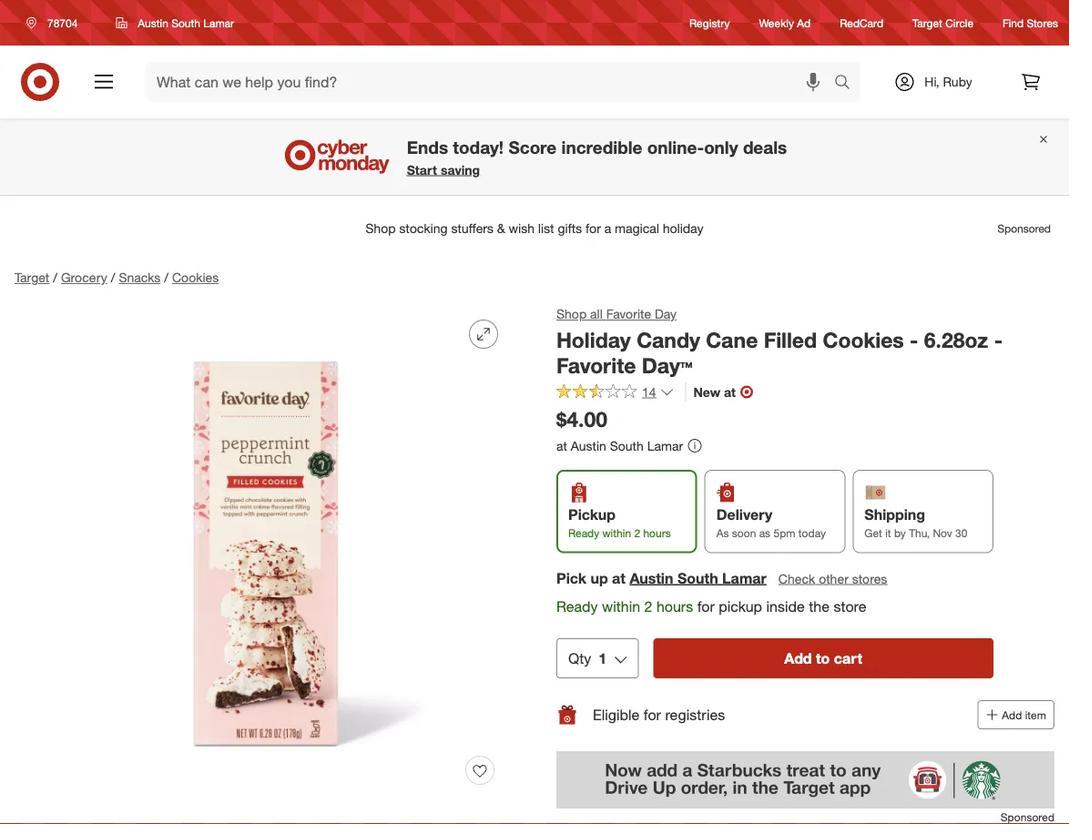 Task type: vqa. For each thing, say whether or not it's contained in the screenshot.
A New Day
no



Task type: describe. For each thing, give the bounding box(es) containing it.
add to cart button
[[653, 639, 994, 679]]

0 horizontal spatial for
[[644, 706, 661, 724]]

1 horizontal spatial at
[[612, 569, 626, 587]]

2 vertical spatial lamar
[[722, 569, 767, 587]]

registries
[[665, 706, 725, 724]]

the
[[809, 597, 830, 615]]

ad
[[797, 16, 811, 30]]

within inside pickup ready within 2 hours
[[603, 527, 631, 540]]

to
[[816, 650, 830, 667]]

nov
[[933, 527, 952, 540]]

deals
[[743, 137, 787, 158]]

2 within from the top
[[602, 597, 640, 615]]

cane
[[706, 327, 758, 352]]

pick
[[557, 569, 587, 587]]

score
[[509, 137, 557, 158]]

2 inside pickup ready within 2 hours
[[634, 527, 640, 540]]

delivery as soon as 5pm today
[[717, 506, 826, 540]]

5pm
[[774, 527, 796, 540]]

start
[[407, 162, 437, 178]]

as
[[759, 527, 771, 540]]

target link
[[15, 270, 49, 286]]

2 - from the left
[[994, 327, 1003, 352]]

only
[[704, 137, 738, 158]]

stores
[[852, 570, 888, 586]]

hi, ruby
[[925, 74, 973, 90]]

new
[[694, 384, 721, 400]]

weekly
[[759, 16, 794, 30]]

1 vertical spatial at
[[557, 438, 567, 453]]

1 vertical spatial advertisement region
[[557, 752, 1055, 809]]

search button
[[826, 62, 870, 106]]

holiday
[[557, 327, 631, 352]]

registry link
[[690, 15, 730, 31]]

grocery
[[61, 270, 107, 286]]

ends
[[407, 137, 448, 158]]

shipping
[[865, 506, 926, 523]]

What can we help you find? suggestions appear below search field
[[146, 62, 839, 102]]

saving
[[441, 162, 480, 178]]

0 vertical spatial cookies
[[172, 270, 219, 286]]

circle
[[946, 16, 974, 30]]

14 link
[[557, 383, 675, 404]]

1 horizontal spatial 2
[[644, 597, 653, 615]]

add for add to cart
[[784, 650, 812, 667]]

holiday candy cane filled cookies - 6.28oz - favorite day&#8482;, 1 of 5 image
[[15, 305, 513, 803]]

check other stores
[[779, 570, 888, 586]]

all
[[590, 306, 603, 322]]

ready inside pickup ready within 2 hours
[[568, 527, 600, 540]]

snacks link
[[119, 270, 161, 286]]

other
[[819, 570, 849, 586]]

soon
[[732, 527, 756, 540]]

incredible
[[562, 137, 643, 158]]

up
[[591, 569, 608, 587]]

cookies link
[[172, 270, 219, 286]]

candy
[[637, 327, 700, 352]]

day™
[[642, 353, 693, 379]]

hours inside pickup ready within 2 hours
[[643, 527, 671, 540]]

14
[[642, 384, 656, 400]]

online-
[[647, 137, 704, 158]]

find
[[1003, 16, 1024, 30]]

austin south lamar button
[[630, 568, 767, 589]]

snacks
[[119, 270, 161, 286]]

austin south lamar button
[[104, 6, 246, 39]]

new at
[[694, 384, 736, 400]]

holiday candy cane filled cookies - 6.28oz - favorite day&#8482;, 2 of 5 image
[[15, 818, 256, 824]]

add to cart
[[784, 650, 863, 667]]

check
[[779, 570, 815, 586]]

add item
[[1002, 708, 1047, 722]]

target circle
[[913, 16, 974, 30]]

6.28oz
[[924, 327, 989, 352]]

pickup ready within 2 hours
[[568, 506, 671, 540]]



Task type: locate. For each thing, give the bounding box(es) containing it.
/
[[53, 270, 57, 286], [111, 270, 115, 286], [164, 270, 168, 286]]

add for add item
[[1002, 708, 1022, 722]]

0 horizontal spatial 2
[[634, 527, 640, 540]]

store
[[834, 597, 867, 615]]

0 horizontal spatial add
[[784, 650, 812, 667]]

redcard
[[840, 16, 884, 30]]

registry
[[690, 16, 730, 30]]

0 horizontal spatial lamar
[[203, 16, 234, 30]]

1
[[599, 650, 607, 667]]

austin right up
[[630, 569, 674, 587]]

2 horizontal spatial south
[[678, 569, 718, 587]]

1 horizontal spatial lamar
[[647, 438, 683, 453]]

1 horizontal spatial south
[[610, 438, 644, 453]]

thu,
[[909, 527, 930, 540]]

pick up at austin south lamar
[[557, 569, 767, 587]]

holiday candy cane filled cookies - 6.28oz - favorite day&#8482;, 3 of 5 image
[[271, 818, 513, 824]]

1 horizontal spatial target
[[913, 16, 943, 30]]

check other stores button
[[778, 569, 888, 589]]

2 up pick up at austin south lamar
[[634, 527, 640, 540]]

austin right '78704'
[[138, 16, 168, 30]]

2 / from the left
[[111, 270, 115, 286]]

0 horizontal spatial cookies
[[172, 270, 219, 286]]

2 horizontal spatial austin
[[630, 569, 674, 587]]

78704
[[47, 16, 78, 30]]

hours down pick up at austin south lamar
[[657, 597, 693, 615]]

1 horizontal spatial add
[[1002, 708, 1022, 722]]

cart
[[834, 650, 863, 667]]

1 horizontal spatial -
[[994, 327, 1003, 352]]

shop all favorite day holiday candy cane filled cookies - 6.28oz - favorite day™
[[557, 306, 1003, 379]]

filled
[[764, 327, 817, 352]]

78704 button
[[15, 6, 97, 39]]

within down up
[[602, 597, 640, 615]]

at austin south lamar
[[557, 438, 683, 453]]

cookies inside shop all favorite day holiday candy cane filled cookies - 6.28oz - favorite day™
[[823, 327, 904, 352]]

it
[[885, 527, 891, 540]]

find stores link
[[1003, 15, 1058, 31]]

search
[[826, 75, 870, 93]]

0 horizontal spatial /
[[53, 270, 57, 286]]

for right eligible
[[644, 706, 661, 724]]

1 vertical spatial south
[[610, 438, 644, 453]]

2 vertical spatial at
[[612, 569, 626, 587]]

0 horizontal spatial target
[[15, 270, 49, 286]]

1 vertical spatial lamar
[[647, 438, 683, 453]]

eligible for registries
[[593, 706, 725, 724]]

0 vertical spatial south
[[171, 16, 200, 30]]

weekly ad link
[[759, 15, 811, 31]]

austin inside dropdown button
[[138, 16, 168, 30]]

0 vertical spatial 2
[[634, 527, 640, 540]]

1 vertical spatial cookies
[[823, 327, 904, 352]]

ready down pickup
[[568, 527, 600, 540]]

redcard link
[[840, 15, 884, 31]]

0 vertical spatial favorite
[[606, 306, 651, 322]]

ready down pick
[[557, 597, 598, 615]]

1 vertical spatial hours
[[657, 597, 693, 615]]

south inside austin south lamar dropdown button
[[171, 16, 200, 30]]

/ right target link
[[53, 270, 57, 286]]

cookies right snacks
[[172, 270, 219, 286]]

0 vertical spatial add
[[784, 650, 812, 667]]

2 horizontal spatial at
[[724, 384, 736, 400]]

qty 1
[[568, 650, 607, 667]]

hours
[[643, 527, 671, 540], [657, 597, 693, 615]]

ready
[[568, 527, 600, 540], [557, 597, 598, 615]]

2 vertical spatial austin
[[630, 569, 674, 587]]

30
[[955, 527, 968, 540]]

at
[[724, 384, 736, 400], [557, 438, 567, 453], [612, 569, 626, 587]]

add item button
[[978, 701, 1055, 730]]

$4.00
[[557, 407, 608, 432]]

1 vertical spatial target
[[15, 270, 49, 286]]

favorite
[[606, 306, 651, 322], [557, 353, 636, 379]]

1 / from the left
[[53, 270, 57, 286]]

lamar
[[203, 16, 234, 30], [647, 438, 683, 453], [722, 569, 767, 587]]

1 horizontal spatial austin
[[571, 438, 606, 453]]

1 horizontal spatial /
[[111, 270, 115, 286]]

1 - from the left
[[910, 327, 919, 352]]

1 vertical spatial add
[[1002, 708, 1022, 722]]

for
[[697, 597, 715, 615], [644, 706, 661, 724]]

ready within 2 hours for pickup inside the store
[[557, 597, 867, 615]]

hours up pick up at austin south lamar
[[643, 527, 671, 540]]

at down $4.00
[[557, 438, 567, 453]]

1 vertical spatial 2
[[644, 597, 653, 615]]

1 horizontal spatial for
[[697, 597, 715, 615]]

at right 'new'
[[724, 384, 736, 400]]

at right up
[[612, 569, 626, 587]]

1 horizontal spatial cookies
[[823, 327, 904, 352]]

1 vertical spatial austin
[[571, 438, 606, 453]]

3 / from the left
[[164, 270, 168, 286]]

/ right snacks
[[164, 270, 168, 286]]

target for target circle
[[913, 16, 943, 30]]

0 vertical spatial hours
[[643, 527, 671, 540]]

0 vertical spatial target
[[913, 16, 943, 30]]

cookies
[[172, 270, 219, 286], [823, 327, 904, 352]]

today
[[799, 527, 826, 540]]

austin south lamar
[[138, 16, 234, 30]]

0 horizontal spatial at
[[557, 438, 567, 453]]

pickup
[[568, 506, 616, 523]]

stores
[[1027, 16, 1058, 30]]

favorite right all
[[606, 306, 651, 322]]

add left item
[[1002, 708, 1022, 722]]

hi,
[[925, 74, 940, 90]]

add
[[784, 650, 812, 667], [1002, 708, 1022, 722]]

0 vertical spatial within
[[603, 527, 631, 540]]

/ left snacks link
[[111, 270, 115, 286]]

0 vertical spatial ready
[[568, 527, 600, 540]]

find stores
[[1003, 16, 1058, 30]]

target for target / grocery / snacks / cookies
[[15, 270, 49, 286]]

as
[[717, 527, 729, 540]]

0 horizontal spatial -
[[910, 327, 919, 352]]

get
[[865, 527, 882, 540]]

sponsored
[[1001, 811, 1055, 824]]

cyber monday target deals image
[[282, 135, 392, 179]]

- left 6.28oz
[[910, 327, 919, 352]]

1 within from the top
[[603, 527, 631, 540]]

cookies right filled
[[823, 327, 904, 352]]

austin
[[138, 16, 168, 30], [571, 438, 606, 453], [630, 569, 674, 587]]

add left 'to' on the right of page
[[784, 650, 812, 667]]

ruby
[[943, 74, 973, 90]]

0 vertical spatial advertisement region
[[0, 207, 1069, 250]]

0 horizontal spatial south
[[171, 16, 200, 30]]

0 vertical spatial for
[[697, 597, 715, 615]]

eligible
[[593, 706, 640, 724]]

1 vertical spatial ready
[[557, 597, 598, 615]]

grocery link
[[61, 270, 107, 286]]

ends today! score incredible online-only deals start saving
[[407, 137, 787, 178]]

0 vertical spatial lamar
[[203, 16, 234, 30]]

favorite down holiday
[[557, 353, 636, 379]]

2 down pick up at austin south lamar
[[644, 597, 653, 615]]

austin down $4.00
[[571, 438, 606, 453]]

2 vertical spatial south
[[678, 569, 718, 587]]

0 vertical spatial austin
[[138, 16, 168, 30]]

2 horizontal spatial /
[[164, 270, 168, 286]]

target circle link
[[913, 15, 974, 31]]

within
[[603, 527, 631, 540], [602, 597, 640, 615]]

by
[[894, 527, 906, 540]]

item
[[1025, 708, 1047, 722]]

qty
[[568, 650, 591, 667]]

1 vertical spatial within
[[602, 597, 640, 615]]

lamar inside dropdown button
[[203, 16, 234, 30]]

target left circle
[[913, 16, 943, 30]]

today!
[[453, 137, 504, 158]]

advertisement region
[[0, 207, 1069, 250], [557, 752, 1055, 809]]

1 vertical spatial for
[[644, 706, 661, 724]]

shop
[[557, 306, 587, 322]]

0 horizontal spatial austin
[[138, 16, 168, 30]]

1 vertical spatial favorite
[[557, 353, 636, 379]]

inside
[[767, 597, 805, 615]]

2 horizontal spatial lamar
[[722, 569, 767, 587]]

- right 6.28oz
[[994, 327, 1003, 352]]

delivery
[[717, 506, 773, 523]]

within down pickup
[[603, 527, 631, 540]]

image gallery element
[[15, 305, 513, 824]]

pickup
[[719, 597, 762, 615]]

for down austin south lamar button
[[697, 597, 715, 615]]

target / grocery / snacks / cookies
[[15, 270, 219, 286]]

shipping get it by thu, nov 30
[[865, 506, 968, 540]]

day
[[655, 306, 677, 322]]

0 vertical spatial at
[[724, 384, 736, 400]]

target left grocery link
[[15, 270, 49, 286]]



